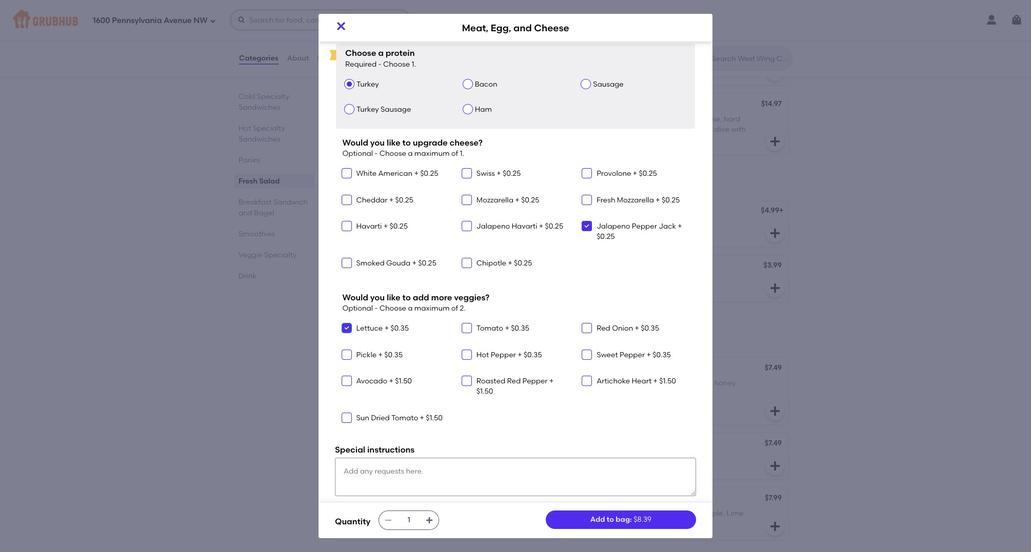 Task type: describe. For each thing, give the bounding box(es) containing it.
blueberries,
[[573, 455, 614, 464]]

croutons,
[[343, 50, 376, 59]]

spinach, banana, celery, cucumber, apple, lime juice, low fat yogurt, crushed ice
[[573, 510, 744, 529]]

to for add
[[403, 293, 411, 303]]

low for juice,
[[438, 455, 450, 464]]

bacon,
[[653, 115, 677, 124]]

smoothies tab
[[239, 229, 311, 240]]

bag:
[[616, 516, 632, 524]]

egg button
[[337, 200, 559, 247]]

and inside breakfast sandwich and bagel tab
[[239, 209, 252, 218]]

peanutbutter,
[[394, 379, 442, 388]]

balsamic
[[573, 50, 606, 59]]

avocado + $1.50
[[356, 377, 412, 386]]

daily
[[343, 495, 361, 504]]

fresh for fresh salad
[[239, 177, 258, 186]]

apple for blueberries,
[[647, 455, 667, 464]]

2 vertical spatial to
[[607, 516, 614, 524]]

egg and cheese
[[573, 207, 631, 216]]

parmesan,
[[379, 39, 417, 48]]

sweet
[[597, 351, 618, 360]]

honey. for one banana, blueberries, low fat yogurt, honey.
[[715, 379, 737, 388]]

panini
[[239, 156, 260, 165]]

red onion + $0.35
[[597, 325, 660, 333]]

with inside tomato, carrot, cucumber, with romaine lettuce, balsamic vinaigrette.
[[668, 39, 682, 48]]

specialty for cold specialty sandwiches
[[257, 92, 289, 101]]

cheddar + $0.25
[[356, 196, 414, 205]]

havarti + $0.25
[[356, 222, 408, 231]]

protein inside choose a protein required - choose 1.
[[386, 48, 415, 58]]

sun
[[356, 414, 369, 423]]

of inside would you like to add more veggies? optional - choose a maximum of 2.
[[451, 304, 458, 313]]

+ inside roasted red pepper + $1.50
[[550, 377, 554, 386]]

cheese?
[[450, 138, 483, 148]]

2 mozzarella from the left
[[617, 196, 654, 205]]

tomato + $0.35
[[477, 325, 530, 333]]

pickle
[[356, 351, 377, 360]]

grilled chicken breast, bacon, blue cheese, hard boiled ege. avocado, tomato, kalamata olive with romain lettuce, blue cheese dressing.
[[573, 115, 746, 144]]

reviews button
[[317, 40, 347, 77]]

cucumber,
[[662, 510, 701, 519]]

$1.50 down peanutbutter,
[[426, 414, 443, 423]]

provolone + $0.25
[[597, 170, 657, 178]]

pepper inside roasted red pepper + $1.50
[[523, 377, 548, 386]]

drink tab
[[239, 271, 311, 282]]

smoothies add whey protein for an additional charge.
[[335, 323, 463, 345]]

protein inside smoothies add whey protein for an additional charge.
[[366, 338, 388, 345]]

happy day smoothies
[[343, 440, 421, 449]]

whey
[[349, 338, 365, 345]]

veggie
[[239, 251, 263, 260]]

red inside roasted red pepper + $1.50
[[507, 377, 521, 386]]

- inside choose a protein required - choose 1.
[[379, 60, 382, 69]]

dressing. inside grilled chicken breast, bacon, blue cheese, hard boiled ege. avocado, tomato, kalamata olive with romain lettuce, blue cheese dressing.
[[671, 136, 702, 144]]

smoothies inside smoothies add whey protein for an additional charge.
[[335, 323, 392, 336]]

sandwiches for cold
[[239, 103, 281, 112]]

0 vertical spatial sausage
[[593, 80, 624, 89]]

dried
[[371, 414, 390, 423]]

blueberries, banana, apple juice, honey.
[[573, 455, 711, 464]]

$0.25 left $7.29
[[514, 259, 532, 268]]

white american + $0.25
[[356, 170, 439, 178]]

bacon
[[475, 80, 498, 89]]

smoothies inside tab
[[239, 230, 275, 239]]

jack
[[659, 222, 676, 231]]

hot specialty sandwiches tab
[[239, 123, 311, 145]]

Input item quantity number field
[[398, 512, 420, 530]]

1 havarti from the left
[[356, 222, 382, 231]]

one
[[573, 379, 588, 388]]

mid-night blue smoothies
[[573, 365, 665, 374]]

grilled
[[573, 115, 596, 124]]

drink
[[239, 272, 257, 281]]

maximum inside would you like to add more veggies? optional - choose a maximum of 2.
[[415, 304, 450, 313]]

smoothies up heart
[[628, 365, 665, 374]]

shredded parmesan, house croutons, with romaine lettuce, caesar dressing.
[[343, 39, 451, 69]]

breakfast sandwich and bagel tab
[[239, 197, 311, 219]]

categories button
[[239, 40, 279, 77]]

lettuce + $0.35
[[356, 325, 409, 333]]

1 horizontal spatial breakfast
[[335, 176, 388, 189]]

$0.25 right the swiss
[[503, 170, 521, 178]]

dressing. inside shredded parmesan, house croutons, with romaine lettuce, caesar dressing.
[[371, 60, 402, 69]]

$0.25 up fresh mozzarella + $0.25
[[639, 170, 657, 178]]

pepper for sweet
[[620, 351, 645, 360]]

search icon image
[[695, 52, 708, 65]]

yogurt, for strawberries, orange juice, low fat yogurt, honey.
[[463, 455, 487, 464]]

hot specialty sandwiches
[[239, 124, 285, 144]]

optional inside would you like to upgrade cheese? optional - choose a maximum of 1.
[[343, 149, 373, 158]]

honey. for two bananas, peanutbutter, low fat yogurt, honey.
[[369, 390, 392, 399]]

an
[[399, 338, 406, 345]]

school day smoothies
[[343, 365, 422, 374]]

with inside feta cheese, hard boiled egg, tomato, red pepper, cucumber, kalamata olive, with romaine lettuce, balsamic vinaigrette dressing.
[[438, 125, 453, 134]]

kalamata inside grilled chicken breast, bacon, blue cheese, hard boiled ege. avocado, tomato, kalamata olive with romain lettuce, blue cheese dressing.
[[678, 125, 712, 134]]

$0.25 up jalapeno havarti + $0.25
[[521, 196, 540, 205]]

$4.99 +
[[761, 206, 784, 215]]

veggies?
[[454, 293, 490, 303]]

$0.25 up jack
[[662, 196, 680, 205]]

jalapeno havarti + $0.25
[[477, 222, 564, 231]]

panini tab
[[239, 155, 311, 166]]

sweet pepper + $0.35
[[597, 351, 671, 360]]

$0.35 down for
[[385, 351, 403, 360]]

avocado,
[[614, 125, 646, 134]]

$0.35 up the hot pepper + $0.35
[[511, 325, 530, 333]]

$0.35 right onion
[[641, 325, 660, 333]]

specialty for hot specialty sandwiches
[[253, 124, 285, 133]]

chipotle
[[477, 259, 507, 268]]

choose down parmesan,
[[383, 60, 410, 69]]

smoothies up the strawberry, banana, apple juice, honey. on the bottom
[[394, 495, 431, 504]]

yogurt,
[[622, 520, 646, 529]]

caesar salad
[[343, 25, 391, 34]]

upgrade
[[413, 138, 448, 148]]

1 horizontal spatial bagel
[[470, 176, 502, 189]]

quantity
[[335, 518, 371, 527]]

strawberries, orange juice, low fat yogurt, honey.
[[343, 455, 511, 464]]

juice, inside the spinach, banana, celery, cucumber, apple, lime juice, low fat yogurt, crushed ice
[[573, 520, 592, 529]]

ham
[[475, 105, 492, 114]]

boiled inside feta cheese, hard boiled egg, tomato, red pepper, cucumber, kalamata olive, with romaine lettuce, balsamic vinaigrette dressing.
[[407, 115, 429, 124]]

salad for parmesan,
[[371, 25, 391, 34]]

happy
[[343, 440, 367, 449]]

1 vertical spatial sausage
[[381, 105, 411, 114]]

$0.35 up roasted red pepper + $1.50
[[524, 351, 542, 360]]

turkey for turkey
[[357, 80, 379, 89]]

and left $9.99
[[514, 22, 532, 34]]

reviews
[[318, 54, 346, 63]]

fat for juice,
[[451, 455, 461, 464]]

salad inside tab
[[259, 177, 280, 186]]

mozzarella + $0.25
[[477, 196, 540, 205]]

hot for hot specialty sandwiches
[[239, 124, 251, 133]]

1 horizontal spatial blue
[[679, 115, 694, 124]]

0 vertical spatial red
[[597, 325, 611, 333]]

tomato, carrot, cucumber, with romaine lettuce, balsamic vinaigrette.
[[573, 39, 741, 59]]

sun dried tomato + $1.50
[[356, 414, 443, 423]]

1 horizontal spatial cheese
[[534, 22, 569, 34]]

orange
[[391, 455, 416, 464]]

a inside would you like to add more veggies? optional - choose a maximum of 2.
[[408, 304, 413, 313]]

choose down the shredded
[[345, 48, 376, 58]]

$3.99
[[764, 261, 782, 270]]

dressing. inside feta cheese, hard boiled egg, tomato, red pepper, cucumber, kalamata olive, with romaine lettuce, balsamic vinaigrette dressing.
[[417, 136, 448, 144]]

0 vertical spatial meat,
[[462, 22, 489, 34]]

fresh mozzarella + $0.25
[[597, 196, 680, 205]]

you for would you like to add more veggies?
[[370, 293, 385, 303]]

about
[[287, 54, 309, 63]]

romaine inside shredded parmesan, house croutons, with romaine lettuce, caesar dressing.
[[394, 50, 423, 59]]

1 vertical spatial blue
[[628, 136, 643, 144]]

romaine inside feta cheese, hard boiled egg, tomato, red pepper, cucumber, kalamata olive, with romaine lettuce, balsamic vinaigrette dressing.
[[454, 125, 484, 134]]

you for would you like to upgrade cheese?
[[370, 138, 385, 148]]

and down "havarti + $0.25"
[[382, 262, 396, 271]]

categories
[[239, 54, 279, 63]]

school day smoothies image
[[482, 358, 559, 425]]

$9.99
[[535, 25, 553, 34]]

$0.35 up 'one banana, blueberries, low fat yogurt, honey.'
[[653, 351, 671, 360]]

banana, for blueberries,
[[616, 455, 645, 464]]

optional inside would you like to add more veggies? optional - choose a maximum of 2.
[[343, 304, 373, 313]]

1 vertical spatial meat,
[[343, 262, 363, 271]]

would you like to add more veggies? optional - choose a maximum of 2.
[[343, 293, 490, 313]]

night
[[589, 365, 609, 374]]

maximum inside would you like to upgrade cheese? optional - choose a maximum of 1.
[[415, 149, 450, 158]]

smoothies up two bananas, peanutbutter, low fat yogurt, honey.
[[385, 365, 422, 374]]

avocado
[[356, 377, 388, 386]]

$0.25 down white american + $0.25
[[395, 196, 414, 205]]

breakfast inside breakfast sandwich and bagel
[[239, 198, 272, 207]]

1 horizontal spatial sandwich
[[391, 176, 444, 189]]

nw
[[194, 16, 208, 25]]

sandwiches for hot
[[239, 135, 281, 144]]

smoked
[[356, 259, 385, 268]]

0 horizontal spatial egg,
[[365, 262, 381, 271]]

special instructions
[[335, 445, 415, 455]]

1. inside would you like to upgrade cheese? optional - choose a maximum of 1.
[[460, 149, 464, 158]]

olive
[[714, 125, 730, 134]]

banana, for one
[[590, 379, 619, 388]]

jalapeno for jalapeno havarti
[[477, 222, 510, 231]]

cold specialty sandwiches tab
[[239, 91, 311, 113]]

hot for hot pepper + $0.35
[[477, 351, 489, 360]]

- inside would you like to add more veggies? optional - choose a maximum of 2.
[[375, 304, 378, 313]]

would for would you like to upgrade cheese?
[[343, 138, 368, 148]]

white
[[356, 170, 377, 178]]

two
[[343, 379, 357, 388]]

fresh salad tab
[[239, 176, 311, 187]]

like for upgrade
[[387, 138, 401, 148]]

1 vertical spatial add
[[591, 516, 605, 524]]

required
[[345, 60, 377, 69]]

about button
[[287, 40, 310, 77]]

special
[[335, 445, 365, 455]]

$0.25 down cheddar + $0.25
[[390, 222, 408, 231]]



Task type: locate. For each thing, give the bounding box(es) containing it.
low right orange at the bottom left of page
[[438, 455, 450, 464]]

pepper for jalapeno
[[632, 222, 657, 231]]

1 kalamata from the left
[[382, 125, 417, 134]]

add
[[413, 293, 429, 303]]

2 horizontal spatial cheese
[[604, 207, 631, 216]]

svg image
[[237, 16, 246, 24], [210, 18, 216, 24], [769, 65, 782, 78], [769, 135, 782, 148], [584, 171, 590, 177], [344, 197, 350, 203], [464, 197, 470, 203], [584, 197, 590, 203], [344, 223, 350, 229], [464, 223, 470, 229], [769, 227, 782, 239], [344, 260, 350, 266], [344, 326, 350, 332], [464, 326, 470, 332], [584, 326, 590, 332], [584, 352, 590, 358], [464, 378, 470, 384], [344, 415, 350, 421], [769, 460, 782, 473], [769, 521, 782, 533]]

choose inside would you like to upgrade cheese? optional - choose a maximum of 1.
[[380, 149, 406, 158]]

$7.49 for strawberry, banana, apple juice, honey.
[[535, 494, 552, 503]]

artichoke heart + $1.50
[[597, 377, 676, 386]]

lettuce, inside feta cheese, hard boiled egg, tomato, red pepper, cucumber, kalamata olive, with romaine lettuce, balsamic vinaigrette dressing.
[[485, 125, 512, 134]]

banana, right the blueberries,
[[616, 455, 645, 464]]

fat for peanutbutter,
[[457, 379, 467, 388]]

roasted
[[477, 377, 506, 386]]

of left "2."
[[451, 304, 458, 313]]

maximum down more
[[415, 304, 450, 313]]

2 optional from the top
[[343, 304, 373, 313]]

optional
[[343, 149, 373, 158], [343, 304, 373, 313]]

1 vertical spatial boiled
[[573, 125, 595, 134]]

1 horizontal spatial egg,
[[491, 22, 511, 34]]

feta
[[343, 115, 359, 124]]

0 vertical spatial -
[[379, 60, 382, 69]]

with inside shredded parmesan, house croutons, with romaine lettuce, caesar dressing.
[[378, 50, 392, 59]]

jalapeno down mozzarella + $0.25 at the top of the page
[[477, 222, 510, 231]]

0 horizontal spatial mozzarella
[[477, 196, 514, 205]]

1 vertical spatial would
[[343, 293, 368, 303]]

1 vertical spatial fresh
[[597, 196, 616, 205]]

$1.50 right heart
[[660, 377, 676, 386]]

1 vertical spatial banana,
[[616, 455, 645, 464]]

fresh up egg and cheese at the right
[[597, 196, 616, 205]]

pepper down the hot pepper + $0.35
[[523, 377, 548, 386]]

a inside would you like to upgrade cheese? optional - choose a maximum of 1.
[[408, 149, 413, 158]]

1 horizontal spatial dressing.
[[417, 136, 448, 144]]

lettuce, inside shredded parmesan, house croutons, with romaine lettuce, caesar dressing.
[[425, 50, 451, 59]]

1 vertical spatial tomato
[[392, 414, 418, 423]]

fat
[[609, 520, 620, 529]]

boiled inside grilled chicken breast, bacon, blue cheese, hard boiled ege. avocado, tomato, kalamata olive with romain lettuce, blue cheese dressing.
[[573, 125, 595, 134]]

1 cheese, from the left
[[361, 115, 388, 124]]

cheese
[[534, 22, 569, 34], [604, 207, 631, 216], [398, 262, 425, 271]]

sandwiches down cold
[[239, 103, 281, 112]]

1 horizontal spatial hot
[[477, 351, 489, 360]]

boiled up the olive, on the left
[[407, 115, 429, 124]]

breakfast
[[335, 176, 388, 189], [239, 198, 272, 207]]

blue
[[679, 115, 694, 124], [628, 136, 643, 144]]

pepper down tomato + $0.35
[[491, 351, 516, 360]]

mozzarella down provolone + $0.25
[[617, 196, 654, 205]]

+ inside jalapeno pepper jack + $0.25
[[678, 222, 682, 231]]

smoothies up whey
[[335, 323, 392, 336]]

2 kalamata from the left
[[678, 125, 712, 134]]

1 vertical spatial a
[[408, 149, 413, 158]]

jalapeno for jalapeno pepper jack
[[597, 222, 630, 231]]

salad down panini 'tab'
[[259, 177, 280, 186]]

2 vertical spatial romaine
[[454, 125, 484, 134]]

1 vertical spatial optional
[[343, 304, 373, 313]]

to inside would you like to add more veggies? optional - choose a maximum of 2.
[[403, 293, 411, 303]]

breakfast sandwich and bagel down would you like to upgrade cheese? optional - choose a maximum of 1.
[[335, 176, 502, 189]]

cucumber,
[[629, 39, 666, 48], [343, 125, 381, 134]]

boiled down grilled
[[573, 125, 595, 134]]

to left 'bag:' at the bottom right
[[607, 516, 614, 524]]

fresh salad
[[239, 177, 280, 186]]

1 horizontal spatial tomato,
[[648, 125, 676, 134]]

red right roasted
[[507, 377, 521, 386]]

chipotle + $0.25
[[477, 259, 532, 268]]

0 horizontal spatial 1.
[[412, 60, 416, 69]]

specialty down cold specialty sandwiches
[[253, 124, 285, 133]]

1 horizontal spatial mozzarella
[[617, 196, 654, 205]]

yogurt,
[[689, 379, 713, 388], [343, 390, 368, 399], [463, 455, 487, 464]]

fresh inside tab
[[239, 177, 258, 186]]

banana, for strawberry,
[[385, 510, 414, 519]]

and down fresh salad
[[239, 209, 252, 218]]

cheese, up olive
[[696, 115, 722, 124]]

meat,
[[462, 22, 489, 34], [343, 262, 363, 271]]

tomato right dried
[[392, 414, 418, 423]]

0 vertical spatial romaine
[[684, 39, 713, 48]]

0 vertical spatial add
[[335, 338, 348, 345]]

veggie specialty tab
[[239, 250, 311, 261]]

protein down parmesan,
[[386, 48, 415, 58]]

$0.25 inside jalapeno pepper jack + $0.25
[[597, 233, 615, 241]]

0 horizontal spatial dressing.
[[371, 60, 402, 69]]

a down parmesan,
[[378, 48, 384, 58]]

would for would you like to add more veggies?
[[343, 293, 368, 303]]

0 vertical spatial meat, egg, and cheese
[[462, 22, 569, 34]]

1 horizontal spatial meat,
[[462, 22, 489, 34]]

low right peanutbutter,
[[443, 379, 455, 388]]

2 egg from the left
[[573, 207, 587, 216]]

more
[[431, 293, 452, 303]]

0 horizontal spatial bagel
[[254, 209, 274, 218]]

2 vertical spatial yogurt,
[[463, 455, 487, 464]]

artichoke
[[597, 377, 630, 386]]

0 horizontal spatial blue
[[628, 136, 643, 144]]

0 horizontal spatial fresh
[[239, 177, 258, 186]]

salad
[[371, 25, 391, 34], [366, 100, 387, 109], [259, 177, 280, 186]]

1 horizontal spatial hard
[[724, 115, 741, 124]]

low right heart
[[664, 379, 675, 388]]

2 like from the top
[[387, 293, 401, 303]]

1 of from the top
[[451, 149, 458, 158]]

1 sandwiches from the top
[[239, 103, 281, 112]]

add to bag: $8.39
[[591, 516, 652, 524]]

jalapeno down egg and cheese at the right
[[597, 222, 630, 231]]

0 horizontal spatial add
[[335, 338, 348, 345]]

you inside would you like to upgrade cheese? optional - choose a maximum of 1.
[[370, 138, 385, 148]]

day for school
[[369, 365, 383, 374]]

hard inside grilled chicken breast, bacon, blue cheese, hard boiled ege. avocado, tomato, kalamata olive with romain lettuce, blue cheese dressing.
[[724, 115, 741, 124]]

banana, down the night
[[590, 379, 619, 388]]

carrot,
[[604, 39, 627, 48]]

0 vertical spatial optional
[[343, 149, 373, 158]]

with inside grilled chicken breast, bacon, blue cheese, hard boiled ege. avocado, tomato, kalamata olive with romain lettuce, blue cheese dressing.
[[732, 125, 746, 134]]

main navigation navigation
[[0, 0, 1032, 40]]

low
[[593, 520, 607, 529]]

sandwich inside breakfast sandwich and bagel tab
[[274, 198, 308, 207]]

a inside choose a protein required - choose 1.
[[378, 48, 384, 58]]

specialty inside hot specialty sandwiches
[[253, 124, 285, 133]]

add
[[335, 338, 348, 345], [591, 516, 605, 524]]

1. down parmesan,
[[412, 60, 416, 69]]

strawberry, banana, apple juice, honey.
[[343, 510, 481, 519]]

0 horizontal spatial hot
[[239, 124, 251, 133]]

1 vertical spatial breakfast sandwich and bagel
[[239, 198, 308, 218]]

romaine up 'cheese?'
[[454, 125, 484, 134]]

$0.35 up an on the left bottom
[[391, 325, 409, 333]]

0 vertical spatial hot
[[239, 124, 251, 133]]

cheese, inside grilled chicken breast, bacon, blue cheese, hard boiled ege. avocado, tomato, kalamata olive with romain lettuce, blue cheese dressing.
[[696, 115, 722, 124]]

low for peanutbutter,
[[443, 379, 455, 388]]

ice
[[679, 520, 690, 529]]

1 vertical spatial specialty
[[253, 124, 285, 133]]

you up lettuce + $0.35
[[370, 293, 385, 303]]

0 vertical spatial to
[[403, 138, 411, 148]]

1 horizontal spatial breakfast sandwich and bagel
[[335, 176, 502, 189]]

romaine inside tomato, carrot, cucumber, with romaine lettuce, balsamic vinaigrette.
[[684, 39, 713, 48]]

2 vertical spatial specialty
[[264, 251, 297, 260]]

hot pepper + $0.35
[[477, 351, 542, 360]]

tomato, down 'bacon,'
[[648, 125, 676, 134]]

egg, left $9.99
[[491, 22, 511, 34]]

bagel up smoothies tab
[[254, 209, 274, 218]]

0 horizontal spatial breakfast
[[239, 198, 272, 207]]

day up strawberries,
[[369, 440, 383, 449]]

school
[[343, 365, 367, 374]]

fat for blueberries,
[[677, 379, 687, 388]]

caesar salad image
[[482, 18, 559, 85]]

0 vertical spatial specialty
[[257, 92, 289, 101]]

cucumber, up vinaigrette.
[[629, 39, 666, 48]]

like
[[387, 138, 401, 148], [387, 293, 401, 303]]

shredded
[[343, 39, 377, 48]]

2 sandwiches from the top
[[239, 135, 281, 144]]

breakfast sandwich and bagel
[[335, 176, 502, 189], [239, 198, 308, 218]]

and left the swiss
[[447, 176, 468, 189]]

sandwiches inside hot specialty sandwiches
[[239, 135, 281, 144]]

caesar inside shredded parmesan, house croutons, with romaine lettuce, caesar dressing.
[[343, 60, 369, 69]]

0 horizontal spatial red
[[507, 377, 521, 386]]

0 vertical spatial breakfast sandwich and bagel
[[335, 176, 502, 189]]

0 horizontal spatial boiled
[[407, 115, 429, 124]]

smoked gouda + $0.25
[[356, 259, 437, 268]]

1. down 'cheese?'
[[460, 149, 464, 158]]

cheddar
[[356, 196, 388, 205]]

1 egg from the left
[[343, 207, 357, 216]]

hard down turkey sausage
[[389, 115, 406, 124]]

blue down avocado,
[[628, 136, 643, 144]]

0 horizontal spatial tomato
[[392, 414, 418, 423]]

lettuce, down 'pepper,'
[[485, 125, 512, 134]]

2 vertical spatial -
[[375, 304, 378, 313]]

$8.39
[[634, 516, 652, 524]]

day for happy
[[369, 440, 383, 449]]

specialty right cold
[[257, 92, 289, 101]]

cold
[[239, 92, 255, 101]]

1 vertical spatial cheese
[[604, 207, 631, 216]]

like up american
[[387, 138, 401, 148]]

cucumber, inside tomato, carrot, cucumber, with romaine lettuce, balsamic vinaigrette.
[[629, 39, 666, 48]]

jalapeno inside jalapeno pepper jack + $0.25
[[597, 222, 630, 231]]

1 vertical spatial like
[[387, 293, 401, 303]]

2 vertical spatial salad
[[259, 177, 280, 186]]

roasted red pepper + $1.50
[[477, 377, 554, 396]]

hot inside hot specialty sandwiches
[[239, 124, 251, 133]]

egg, left gouda
[[365, 262, 381, 271]]

onion
[[612, 325, 633, 333]]

1 vertical spatial protein
[[366, 338, 388, 345]]

1 horizontal spatial jalapeno
[[597, 222, 630, 231]]

choose up lettuce + $0.35
[[380, 304, 406, 313]]

1 vertical spatial caesar
[[343, 60, 369, 69]]

0 vertical spatial protein
[[386, 48, 415, 58]]

apple for strawberry,
[[416, 510, 436, 519]]

banana, down daily squeeze smoothies
[[385, 510, 414, 519]]

a up smoothies add whey protein for an additional charge. at the left of the page
[[408, 304, 413, 313]]

egg inside button
[[343, 207, 357, 216]]

cheese, inside feta cheese, hard boiled egg, tomato, red pepper, cucumber, kalamata olive, with romaine lettuce, balsamic vinaigrette dressing.
[[361, 115, 388, 124]]

1 like from the top
[[387, 138, 401, 148]]

would you like to upgrade cheese? optional - choose a maximum of 1.
[[343, 138, 483, 158]]

2 horizontal spatial yogurt,
[[689, 379, 713, 388]]

1 caesar from the top
[[343, 25, 369, 34]]

0 vertical spatial bagel
[[470, 176, 502, 189]]

hot
[[239, 124, 251, 133], [477, 351, 489, 360]]

2 maximum from the top
[[415, 304, 450, 313]]

0 vertical spatial cucumber,
[[629, 39, 666, 48]]

green detox
[[573, 495, 617, 504]]

0 vertical spatial breakfast
[[335, 176, 388, 189]]

1 horizontal spatial meat, egg, and cheese
[[462, 22, 569, 34]]

$1.50 down roasted
[[477, 388, 493, 396]]

honey. inside two bananas, peanutbutter, low fat yogurt, honey.
[[369, 390, 392, 399]]

pepper for hot
[[491, 351, 516, 360]]

havarti down cheddar
[[356, 222, 382, 231]]

1 maximum from the top
[[415, 149, 450, 158]]

2 vertical spatial cheese
[[398, 262, 425, 271]]

tomato up the hot pepper + $0.35
[[477, 325, 504, 333]]

1 vertical spatial salad
[[366, 100, 387, 109]]

romaine down parmesan,
[[394, 50, 423, 59]]

greek salad
[[343, 100, 387, 109]]

specialty down smoothies tab
[[264, 251, 297, 260]]

lettuce, inside tomato, carrot, cucumber, with romaine lettuce, balsamic vinaigrette.
[[715, 39, 741, 48]]

bagel
[[470, 176, 502, 189], [254, 209, 274, 218]]

like for add
[[387, 293, 401, 303]]

tomato, inside feta cheese, hard boiled egg, tomato, red pepper, cucumber, kalamata olive, with romaine lettuce, balsamic vinaigrette dressing.
[[448, 115, 476, 124]]

like inside would you like to add more veggies? optional - choose a maximum of 2.
[[387, 293, 401, 303]]

2 cheese, from the left
[[696, 115, 722, 124]]

crushed
[[648, 520, 678, 529]]

1 horizontal spatial havarti
[[512, 222, 538, 231]]

of inside would you like to upgrade cheese? optional - choose a maximum of 1.
[[451, 149, 458, 158]]

1 horizontal spatial fresh
[[597, 196, 616, 205]]

salad for cheese,
[[366, 100, 387, 109]]

0 vertical spatial sandwich
[[391, 176, 444, 189]]

$1.50
[[395, 377, 412, 386], [660, 377, 676, 386], [477, 388, 493, 396], [426, 414, 443, 423]]

1 horizontal spatial tomato
[[477, 325, 504, 333]]

smoothies
[[239, 230, 275, 239], [335, 323, 392, 336], [385, 365, 422, 374], [628, 365, 665, 374], [384, 440, 421, 449], [394, 495, 431, 504]]

smoothies up the veggie
[[239, 230, 275, 239]]

1 horizontal spatial yogurt,
[[463, 455, 487, 464]]

day up avocado
[[369, 365, 383, 374]]

0 horizontal spatial meat,
[[343, 262, 363, 271]]

provolone
[[597, 170, 632, 178]]

would down feta
[[343, 138, 368, 148]]

honey. for strawberries, orange juice, low fat yogurt, honey.
[[489, 455, 511, 464]]

$0.25 up $7.29
[[545, 222, 564, 231]]

and down provolone
[[589, 207, 603, 216]]

hot up roasted
[[477, 351, 489, 360]]

2 turkey from the top
[[357, 105, 379, 114]]

like left add
[[387, 293, 401, 303]]

pepper inside jalapeno pepper jack + $0.25
[[632, 222, 657, 231]]

caesar down croutons,
[[343, 60, 369, 69]]

0 vertical spatial 1.
[[412, 60, 416, 69]]

turkey up greek salad
[[357, 80, 379, 89]]

low for blueberries,
[[664, 379, 675, 388]]

1 vertical spatial meat, egg, and cheese
[[343, 262, 425, 271]]

egg for egg and cheese
[[573, 207, 587, 216]]

2 caesar from the top
[[343, 60, 369, 69]]

0 vertical spatial fresh
[[239, 177, 258, 186]]

1 vertical spatial sandwich
[[274, 198, 308, 207]]

1 vertical spatial breakfast
[[239, 198, 272, 207]]

salad down "focaccia + $0.50"
[[371, 25, 391, 34]]

0 vertical spatial salad
[[371, 25, 391, 34]]

1 vertical spatial bagel
[[254, 209, 274, 218]]

0 vertical spatial would
[[343, 138, 368, 148]]

- down balsamic
[[375, 149, 378, 158]]

0 horizontal spatial meat, egg, and cheese
[[343, 262, 425, 271]]

feta cheese, hard boiled egg, tomato, red pepper, cucumber, kalamata olive, with romaine lettuce, balsamic vinaigrette dressing.
[[343, 115, 518, 144]]

specialty inside cold specialty sandwiches
[[257, 92, 289, 101]]

mozzarella
[[477, 196, 514, 205], [617, 196, 654, 205]]

1 optional from the top
[[343, 149, 373, 158]]

to for upgrade
[[403, 138, 411, 148]]

1 horizontal spatial romaine
[[454, 125, 484, 134]]

svg image inside the main navigation navigation
[[1011, 14, 1023, 26]]

turkey for turkey sausage
[[357, 105, 379, 114]]

turkey up feta
[[357, 105, 379, 114]]

greek
[[343, 100, 365, 109]]

dressing. down parmesan,
[[371, 60, 402, 69]]

$0.25 down would you like to upgrade cheese? optional - choose a maximum of 1.
[[420, 170, 439, 178]]

1 vertical spatial romaine
[[394, 50, 423, 59]]

1 vertical spatial 1.
[[460, 149, 464, 158]]

sandwiches inside cold specialty sandwiches
[[239, 103, 281, 112]]

2 you from the top
[[370, 293, 385, 303]]

you up white
[[370, 138, 385, 148]]

add inside smoothies add whey protein for an additional charge.
[[335, 338, 348, 345]]

$3.99 button
[[567, 255, 789, 302]]

0 vertical spatial tomato,
[[448, 115, 476, 124]]

0 horizontal spatial yogurt,
[[343, 390, 368, 399]]

choose down vinaigrette
[[380, 149, 406, 158]]

lettuce, up search west wing cafe - penn ave search field
[[715, 39, 741, 48]]

2 jalapeno from the left
[[597, 222, 630, 231]]

like inside would you like to upgrade cheese? optional - choose a maximum of 1.
[[387, 138, 401, 148]]

kalamata left olive
[[678, 125, 712, 134]]

1 hard from the left
[[389, 115, 406, 124]]

$1.50 inside roasted red pepper + $1.50
[[477, 388, 493, 396]]

0 vertical spatial apple
[[647, 455, 667, 464]]

choose inside would you like to add more veggies? optional - choose a maximum of 2.
[[380, 304, 406, 313]]

$0.25 right gouda
[[418, 259, 437, 268]]

would inside would you like to add more veggies? optional - choose a maximum of 2.
[[343, 293, 368, 303]]

vinaigrette.
[[607, 50, 647, 59]]

1 vertical spatial tomato,
[[648, 125, 676, 134]]

would
[[343, 138, 368, 148], [343, 293, 368, 303]]

$7.49 for one banana, blueberries, low fat yogurt, honey.
[[765, 364, 782, 373]]

0 vertical spatial a
[[378, 48, 384, 58]]

- inside would you like to upgrade cheese? optional - choose a maximum of 1.
[[375, 149, 378, 158]]

0 horizontal spatial sausage
[[381, 105, 411, 114]]

1 you from the top
[[370, 138, 385, 148]]

1 jalapeno from the left
[[477, 222, 510, 231]]

bagel inside breakfast sandwich and bagel
[[254, 209, 274, 218]]

+
[[391, 14, 395, 23], [414, 170, 419, 178], [497, 170, 501, 178], [633, 170, 638, 178], [389, 196, 394, 205], [515, 196, 520, 205], [656, 196, 660, 205], [780, 206, 784, 215], [384, 222, 388, 231], [539, 222, 544, 231], [678, 222, 682, 231], [412, 259, 417, 268], [508, 259, 513, 268], [385, 325, 389, 333], [505, 325, 510, 333], [635, 325, 639, 333], [379, 351, 383, 360], [518, 351, 522, 360], [647, 351, 651, 360], [389, 377, 394, 386], [550, 377, 554, 386], [654, 377, 658, 386], [420, 414, 424, 423]]

1 mozzarella from the left
[[477, 196, 514, 205]]

Search West Wing Cafe - Penn Ave search field
[[711, 54, 789, 64]]

specialty for veggie specialty
[[264, 251, 297, 260]]

0 horizontal spatial cheese
[[398, 262, 425, 271]]

1 vertical spatial yogurt,
[[343, 390, 368, 399]]

sausage up vinaigrette
[[381, 105, 411, 114]]

tomato, inside grilled chicken breast, bacon, blue cheese, hard boiled ege. avocado, tomato, kalamata olive with romain lettuce, blue cheese dressing.
[[648, 125, 676, 134]]

to inside would you like to upgrade cheese? optional - choose a maximum of 1.
[[403, 138, 411, 148]]

hot down cold
[[239, 124, 251, 133]]

lettuce, down house
[[425, 50, 451, 59]]

you inside would you like to add more veggies? optional - choose a maximum of 2.
[[370, 293, 385, 303]]

2 havarti from the left
[[512, 222, 538, 231]]

breakfast sandwich and bagel down "fresh salad" tab
[[239, 198, 308, 218]]

2 of from the top
[[451, 304, 458, 313]]

sandwich down "fresh salad" tab
[[274, 198, 308, 207]]

2 vertical spatial banana,
[[385, 510, 414, 519]]

lettuce, down ege.
[[600, 136, 626, 144]]

would inside would you like to upgrade cheese? optional - choose a maximum of 1.
[[343, 138, 368, 148]]

dressing. down the olive, on the left
[[417, 136, 448, 144]]

1 would from the top
[[343, 138, 368, 148]]

bananas,
[[359, 379, 392, 388]]

2 hard from the left
[[724, 115, 741, 124]]

0 horizontal spatial egg
[[343, 207, 357, 216]]

0 vertical spatial boiled
[[407, 115, 429, 124]]

yogurt, inside two bananas, peanutbutter, low fat yogurt, honey.
[[343, 390, 368, 399]]

cheese,
[[361, 115, 388, 124], [696, 115, 722, 124]]

havarti down mozzarella + $0.25 at the top of the page
[[512, 222, 538, 231]]

blue right 'bacon,'
[[679, 115, 694, 124]]

smoothies up orange at the bottom left of page
[[384, 440, 421, 449]]

1 vertical spatial egg,
[[365, 262, 381, 271]]

yogurt, for two bananas, peanutbutter, low fat yogurt, honey.
[[343, 390, 368, 399]]

lime
[[727, 510, 744, 519]]

boiled
[[407, 115, 429, 124], [573, 125, 595, 134]]

1 vertical spatial red
[[507, 377, 521, 386]]

blue
[[611, 365, 626, 374]]

turkey sausage
[[357, 105, 411, 114]]

sandwich down would you like to upgrade cheese? optional - choose a maximum of 1.
[[391, 176, 444, 189]]

strawberries,
[[343, 455, 389, 464]]

egg for egg
[[343, 207, 357, 216]]

focaccia
[[357, 14, 389, 23]]

romaine up search icon
[[684, 39, 713, 48]]

kalamata inside feta cheese, hard boiled egg, tomato, red pepper, cucumber, kalamata olive, with romaine lettuce, balsamic vinaigrette dressing.
[[382, 125, 417, 134]]

0 vertical spatial yogurt,
[[689, 379, 713, 388]]

1. inside choose a protein required - choose 1.
[[412, 60, 416, 69]]

house
[[418, 39, 439, 48]]

jalapeno
[[477, 222, 510, 231], [597, 222, 630, 231]]

0 vertical spatial blue
[[679, 115, 694, 124]]

romain
[[573, 136, 598, 144]]

mid-
[[573, 365, 589, 374]]

lettuce, inside grilled chicken breast, bacon, blue cheese, hard boiled ege. avocado, tomato, kalamata olive with romain lettuce, blue cheese dressing.
[[600, 136, 626, 144]]

hard up olive
[[724, 115, 741, 124]]

1 vertical spatial cucumber,
[[343, 125, 381, 134]]

hard inside feta cheese, hard boiled egg, tomato, red pepper, cucumber, kalamata olive, with romaine lettuce, balsamic vinaigrette dressing.
[[389, 115, 406, 124]]

breakfast sandwich and bagel inside tab
[[239, 198, 308, 218]]

-
[[379, 60, 382, 69], [375, 149, 378, 158], [375, 304, 378, 313]]

red left onion
[[597, 325, 611, 333]]

caesar up the shredded
[[343, 25, 369, 34]]

1 vertical spatial you
[[370, 293, 385, 303]]

fresh for fresh mozzarella + $0.25
[[597, 196, 616, 205]]

2.
[[460, 304, 466, 313]]

1 turkey from the top
[[357, 80, 379, 89]]

low inside two bananas, peanutbutter, low fat yogurt, honey.
[[443, 379, 455, 388]]

Special instructions text field
[[335, 458, 696, 497]]

$4.99
[[761, 206, 780, 215]]

$1.50 down school day smoothies
[[395, 377, 412, 386]]

apple,
[[703, 510, 725, 519]]

one banana, blueberries, low fat yogurt, honey.
[[573, 379, 737, 388]]

havarti
[[356, 222, 382, 231], [512, 222, 538, 231]]

olive,
[[419, 125, 436, 134]]

cucumber, inside feta cheese, hard boiled egg, tomato, red pepper, cucumber, kalamata olive, with romaine lettuce, balsamic vinaigrette dressing.
[[343, 125, 381, 134]]

yogurt, for one banana, blueberries, low fat yogurt, honey.
[[689, 379, 713, 388]]

0 vertical spatial maximum
[[415, 149, 450, 158]]

fat inside two bananas, peanutbutter, low fat yogurt, honey.
[[457, 379, 467, 388]]

$7.49 for blueberries, banana, apple juice, honey.
[[765, 439, 782, 448]]

1 vertical spatial of
[[451, 304, 458, 313]]

instructions
[[367, 445, 415, 455]]

breakfast down fresh salad
[[239, 198, 272, 207]]

svg image
[[1011, 14, 1023, 26], [335, 20, 347, 32], [344, 171, 350, 177], [464, 171, 470, 177], [584, 223, 590, 229], [539, 227, 552, 239], [464, 260, 470, 266], [769, 282, 782, 294], [344, 352, 350, 358], [464, 352, 470, 358], [344, 378, 350, 384], [584, 378, 590, 384], [769, 405, 782, 418], [385, 517, 393, 525], [426, 517, 434, 525], [539, 521, 552, 533]]

sandwiches up panini in the top left of the page
[[239, 135, 281, 144]]

protein
[[386, 48, 415, 58], [366, 338, 388, 345]]

additional
[[408, 338, 438, 345]]

2 would from the top
[[343, 293, 368, 303]]

would up lettuce
[[343, 293, 368, 303]]

kalamata
[[382, 125, 417, 134], [678, 125, 712, 134]]

egg,
[[431, 115, 446, 124]]



Task type: vqa. For each thing, say whether or not it's contained in the screenshot.
the leftmost "DIRTY"
no



